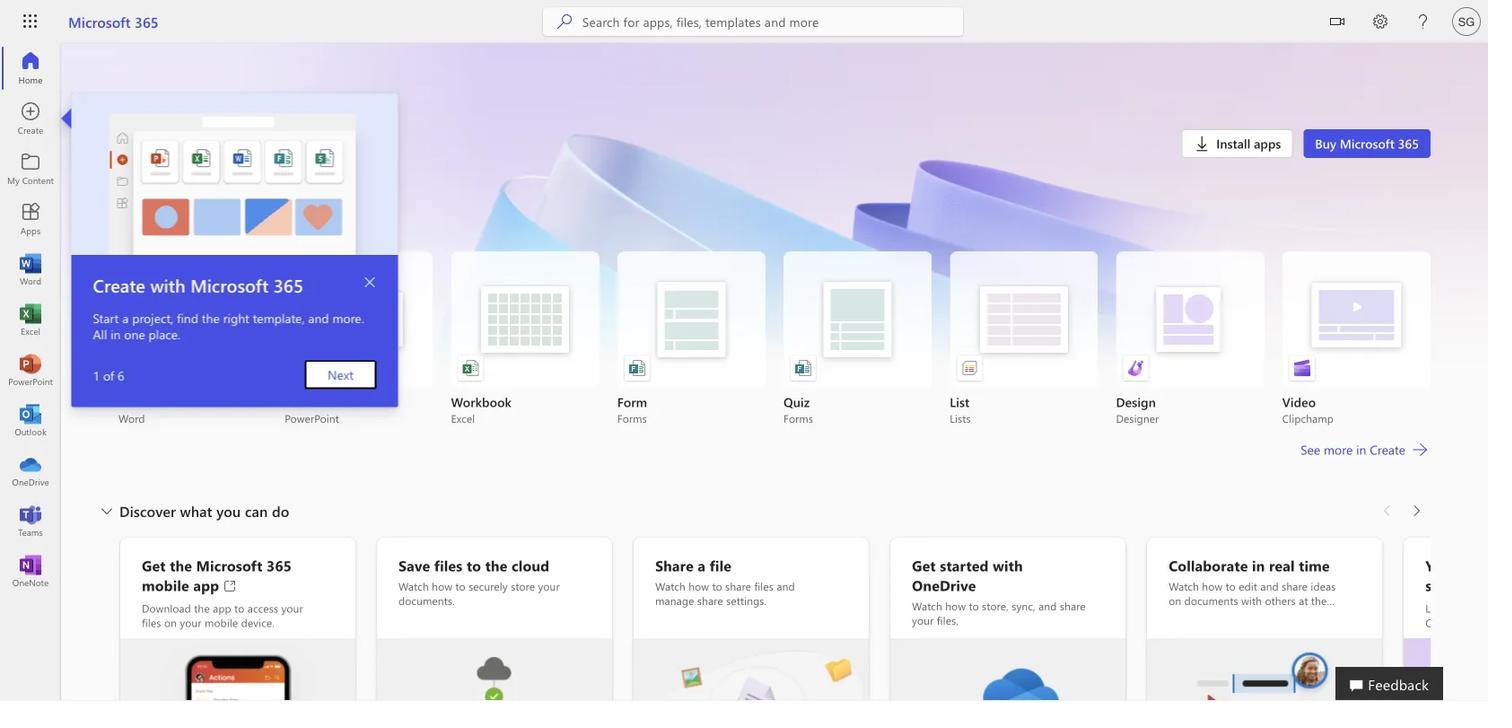 Task type: locate. For each thing, give the bounding box(es) containing it.
powerpoint image
[[22, 361, 40, 379]]

create image
[[22, 110, 40, 128]]

1 horizontal spatial on
[[1169, 594, 1182, 608]]

share
[[726, 579, 752, 594], [1282, 579, 1308, 594], [698, 594, 724, 608], [1060, 599, 1086, 613]]

2 vertical spatial with
[[1242, 594, 1263, 608]]

1 horizontal spatial a
[[698, 556, 706, 575]]

0 vertical spatial on
[[1169, 594, 1182, 608]]

0 vertical spatial create
[[119, 216, 161, 236]]

get the microsoft 365 mobile app image
[[120, 638, 356, 701]]

microsoft inside buy microsoft 365 button
[[1341, 135, 1395, 152]]

sync,
[[1012, 599, 1036, 613]]

a for file
[[698, 556, 706, 575]]

0 vertical spatial mobile
[[142, 576, 189, 595]]

your all-in-one video studio image
[[1405, 638, 1489, 701]]

create new element
[[119, 212, 1431, 497]]

to
[[216, 110, 237, 138], [467, 556, 481, 575], [456, 579, 466, 594], [713, 579, 723, 594], [1226, 579, 1236, 594], [969, 599, 979, 613], [234, 601, 245, 616], [1479, 601, 1489, 616]]

mobile inside get the microsoft 365 mobile app
[[142, 576, 189, 595]]

mobile inside download the app to access your files on your mobile device.
[[205, 616, 238, 630]]

the up download
[[170, 556, 192, 575]]

2 vertical spatial files
[[142, 616, 161, 630]]

0 horizontal spatial forms
[[618, 411, 647, 426]]

install
[[1217, 135, 1251, 152]]

install apps
[[1217, 135, 1282, 152]]

share down 'file'
[[726, 579, 752, 594]]

a inside 'start a project, find the right template, and more. all in one place.'
[[122, 309, 129, 326]]

in right more
[[1357, 441, 1367, 458]]

word
[[119, 411, 145, 426]]

365 inside get the microsoft 365 mobile app
[[267, 556, 292, 575]]

onedrive
[[912, 576, 977, 595]]

on down get the microsoft 365 mobile app
[[164, 616, 177, 630]]

in
[[110, 326, 121, 343], [1357, 441, 1367, 458], [1253, 556, 1266, 575], [1483, 556, 1489, 575]]

this account doesn't have a microsoft 365 subscription. click to view your benefits. tooltip
[[119, 147, 154, 165]]

the right download
[[194, 601, 210, 616]]

share down real
[[1282, 579, 1308, 594]]

microsoft for create with microsoft 365
[[190, 273, 268, 297]]

watch down onedrive
[[912, 599, 943, 613]]

create up start on the top of the page
[[93, 273, 145, 297]]

with left others
[[1242, 594, 1263, 608]]

presentation
[[285, 394, 358, 410]]

watch inside collaborate in real time watch how to edit and share ideas on documents with others at the same time.
[[1169, 579, 1200, 594]]

create right more
[[1370, 441, 1406, 458]]

video clipchamp
[[1283, 394, 1334, 426]]

forms for quiz
[[784, 411, 814, 426]]

right
[[223, 309, 249, 326]]

to inside share a file watch how to share files and manage share settings.
[[713, 579, 723, 594]]

a left 'file'
[[698, 556, 706, 575]]

how inside get started with onedrive watch how to store, sync, and share your files.
[[946, 599, 966, 613]]

files
[[434, 556, 463, 575], [755, 579, 774, 594], [142, 616, 161, 630]]

the inside get the microsoft 365 mobile app
[[170, 556, 192, 575]]

excel image
[[22, 311, 40, 329]]

list
[[119, 251, 1431, 426]]

on left documents
[[1169, 594, 1182, 608]]

forms
[[618, 411, 647, 426], [784, 411, 814, 426]]

how
[[432, 579, 453, 594], [689, 579, 709, 594], [1203, 579, 1223, 594], [946, 599, 966, 613], [1456, 601, 1476, 616]]

get up onedrive
[[912, 556, 936, 575]]

0 vertical spatial app
[[193, 576, 219, 595]]

how left securely
[[432, 579, 453, 594]]

lists
[[950, 411, 971, 426]]

1 forms from the left
[[618, 411, 647, 426]]

form
[[618, 394, 648, 410]]

the up securely
[[485, 556, 508, 575]]

how inside save files to the cloud watch how to securely store your documents.
[[432, 579, 453, 594]]

on
[[1169, 594, 1182, 608], [164, 616, 177, 630]]

and inside collaborate in real time watch how to edit and share ideas on documents with others at the same time.
[[1261, 579, 1279, 594]]

to down all-
[[1479, 601, 1489, 616]]

1 horizontal spatial with
[[993, 556, 1023, 575]]

and
[[308, 309, 329, 326], [777, 579, 795, 594], [1261, 579, 1279, 594], [1039, 599, 1057, 613]]

watch up same
[[1169, 579, 1200, 594]]

1 horizontal spatial forms
[[784, 411, 814, 426]]

the inside 'start a project, find the right template, and more. all in one place.'
[[202, 309, 220, 326]]

cloud
[[512, 556, 550, 575]]

None search field
[[543, 7, 963, 36]]

time
[[1299, 556, 1331, 575]]

0 horizontal spatial mobile
[[142, 576, 189, 595]]

share right the sync, on the bottom of the page
[[1060, 599, 1086, 613]]

create inside dialog
[[93, 273, 145, 297]]

mobile left device.
[[205, 616, 238, 630]]

one
[[124, 326, 145, 343]]

collaborate in real time watch how to edit and share ideas on documents with others at the same time.
[[1169, 556, 1337, 622]]

to inside collaborate in real time watch how to edit and share ideas on documents with others at the same time.
[[1226, 579, 1236, 594]]

get for get the microsoft 365 mobile app
[[142, 556, 166, 575]]

how right learn
[[1456, 601, 1476, 616]]

how down onedrive
[[946, 599, 966, 613]]


[[1331, 14, 1345, 29]]

discover
[[119, 501, 176, 521]]

files down get the microsoft 365 mobile app
[[142, 616, 161, 630]]

0 vertical spatial files
[[434, 556, 463, 575]]

0 horizontal spatial a
[[122, 309, 129, 326]]

device.
[[241, 616, 275, 630]]

watch down save
[[399, 579, 429, 594]]

1 vertical spatial files
[[755, 579, 774, 594]]

with
[[150, 273, 185, 297], [993, 556, 1023, 575], [1242, 594, 1263, 608]]

1 horizontal spatial mobile
[[205, 616, 238, 630]]

in up edit
[[1253, 556, 1266, 575]]

microsoft for get the microsoft 365 mobile app
[[196, 556, 263, 575]]

to left "access"
[[234, 601, 245, 616]]

buy
[[1316, 135, 1337, 152]]

form forms
[[618, 394, 648, 426]]

watch down 'share' at left
[[656, 579, 686, 594]]

a
[[122, 309, 129, 326], [698, 556, 706, 575]]

1 horizontal spatial files
[[434, 556, 463, 575]]

Search box. Suggestions appear as you type. search field
[[583, 7, 963, 36]]

1 vertical spatial create
[[93, 273, 145, 297]]

the right find on the left top of page
[[202, 309, 220, 326]]

and inside get started with onedrive watch how to store, sync, and share your files.
[[1039, 599, 1057, 613]]

microsoft
[[68, 12, 131, 31], [243, 110, 338, 138], [1341, 135, 1395, 152], [190, 273, 268, 297], [196, 556, 263, 575]]

watch inside get started with onedrive watch how to store, sync, and share your files.
[[912, 599, 943, 613]]

forms down quiz
[[784, 411, 814, 426]]

2 forms from the left
[[784, 411, 814, 426]]

get
[[142, 556, 166, 575], [912, 556, 936, 575]]

in right your
[[1483, 556, 1489, 575]]

1 horizontal spatial get
[[912, 556, 936, 575]]

watch inside share a file watch how to share files and manage share settings.
[[656, 579, 686, 594]]

1 get from the left
[[142, 556, 166, 575]]

started
[[940, 556, 989, 575]]

save files to the cloud image
[[377, 638, 612, 701]]

the right at
[[1312, 594, 1328, 608]]

get for get started with onedrive watch how to store, sync, and share your files.
[[912, 556, 936, 575]]

1 vertical spatial a
[[698, 556, 706, 575]]

outlook image
[[22, 411, 40, 429]]

powerpoint presentation image
[[296, 359, 314, 377]]

collaborate in real time image
[[1148, 638, 1383, 701]]

design designer
[[1117, 394, 1160, 426]]

files right save
[[434, 556, 463, 575]]

project,
[[132, 309, 173, 326]]

to left edit
[[1226, 579, 1236, 594]]

create
[[119, 216, 161, 236], [93, 273, 145, 297], [1370, 441, 1406, 458]]

at
[[1299, 594, 1309, 608]]

get up download
[[142, 556, 166, 575]]

app down get the microsoft 365 mobile app
[[213, 601, 231, 616]]

all
[[93, 326, 107, 343]]

workbook excel
[[451, 394, 512, 426]]

download the app to access your files on your mobile device.
[[142, 601, 303, 630]]

how down collaborate
[[1203, 579, 1223, 594]]

your left the files.
[[912, 613, 934, 628]]

watch inside save files to the cloud watch how to securely store your documents.
[[399, 579, 429, 594]]

microsoft inside create with microsoft 365 dialog
[[190, 273, 268, 297]]

get inside get started with onedrive watch how to store, sync, and share your files.
[[912, 556, 936, 575]]

2 get from the left
[[912, 556, 936, 575]]

navigation
[[0, 43, 61, 596]]

0 vertical spatial with
[[150, 273, 185, 297]]

your
[[1426, 556, 1457, 575]]

apps
[[1255, 135, 1282, 152]]

your right "store"
[[538, 579, 560, 594]]

forms inside 'form forms'
[[618, 411, 647, 426]]

list containing document
[[119, 251, 1431, 426]]

the
[[202, 309, 220, 326], [170, 556, 192, 575], [485, 556, 508, 575], [1312, 594, 1328, 608], [194, 601, 210, 616]]

excel
[[451, 411, 475, 426]]

quiz
[[784, 394, 810, 410]]

next
[[328, 366, 354, 383]]

a inside share a file watch how to share files and manage share settings.
[[698, 556, 706, 575]]

quiz forms
[[784, 394, 814, 426]]

app up download the app to access your files on your mobile device.
[[193, 576, 219, 595]]

365 inside dialog
[[273, 273, 303, 297]]

microsoft inside microsoft 365 banner
[[68, 12, 131, 31]]

0 horizontal spatial with
[[150, 273, 185, 297]]

a right start on the top of the page
[[122, 309, 129, 326]]

create left new
[[119, 216, 161, 236]]

and left more.
[[308, 309, 329, 326]]

1 vertical spatial on
[[164, 616, 177, 630]]

0 horizontal spatial files
[[142, 616, 161, 630]]

free
[[126, 149, 147, 163]]

same
[[1169, 608, 1195, 622]]

microsoft for welcome to microsoft 365
[[243, 110, 338, 138]]

and right edit
[[1261, 579, 1279, 594]]

with up 'project,'
[[150, 273, 185, 297]]

6
[[118, 367, 124, 383]]

365 inside button
[[1399, 135, 1420, 152]]

with inside create with microsoft 365 dialog
[[150, 273, 185, 297]]

files up share a file image
[[755, 579, 774, 594]]

share inside collaborate in real time watch how to edit and share ideas on documents with others at the same time.
[[1282, 579, 1308, 594]]

your inside save files to the cloud watch how to securely store your documents.
[[538, 579, 560, 594]]

with up the store,
[[993, 556, 1023, 575]]

1 vertical spatial with
[[993, 556, 1023, 575]]

and right "settings."
[[777, 579, 795, 594]]

in inside 'start a project, find the right template, and more. all in one place.'
[[110, 326, 121, 343]]

microsoft 365
[[68, 12, 159, 31]]

2 horizontal spatial with
[[1242, 594, 1263, 608]]

1 vertical spatial app
[[213, 601, 231, 616]]

0 vertical spatial a
[[122, 309, 129, 326]]

design
[[1117, 394, 1157, 410]]

to down 'file'
[[713, 579, 723, 594]]

2 horizontal spatial files
[[755, 579, 774, 594]]

presentation powerpoint
[[285, 394, 358, 426]]

in right all
[[110, 326, 121, 343]]

time.
[[1198, 608, 1222, 622]]

edit
[[1239, 579, 1258, 594]]

forms down form
[[618, 411, 647, 426]]

get inside get the microsoft 365 mobile app
[[142, 556, 166, 575]]

with inside get started with onedrive watch how to store, sync, and share your files.
[[993, 556, 1023, 575]]

0 horizontal spatial get
[[142, 556, 166, 575]]

how down 'share' at left
[[689, 579, 709, 594]]

and right the sync, on the bottom of the page
[[1039, 599, 1057, 613]]

how inside collaborate in real time watch how to edit and share ideas on documents with others at the same time.
[[1203, 579, 1223, 594]]

to left the store,
[[969, 599, 979, 613]]

do
[[272, 501, 289, 521]]

0 horizontal spatial on
[[164, 616, 177, 630]]

1 vertical spatial mobile
[[205, 616, 238, 630]]

 button
[[356, 268, 385, 297]]

your down get the microsoft 365 mobile app
[[180, 616, 202, 630]]

save
[[399, 556, 430, 575]]

word document image
[[129, 359, 147, 377]]

mobile up download
[[142, 576, 189, 595]]

microsoft inside get the microsoft 365 mobile app
[[196, 556, 263, 575]]



Task type: vqa. For each thing, say whether or not it's contained in the screenshot.
topmost mobile
yes



Task type: describe. For each thing, give the bounding box(es) containing it.
more.
[[332, 309, 364, 326]]

to right welcome
[[216, 110, 237, 138]]

of
[[103, 367, 114, 383]]

get started with onedrive image
[[891, 638, 1126, 701]]

excel workbook image
[[462, 359, 480, 377]]

in inside collaborate in real time watch how to edit and share ideas on documents with others at the same time.
[[1253, 556, 1266, 575]]

lists list image
[[961, 359, 979, 377]]

clipchamp video image
[[1294, 359, 1312, 377]]

files inside download the app to access your files on your mobile device.
[[142, 616, 161, 630]]

download
[[142, 601, 191, 616]]

app inside get the microsoft 365 mobile app
[[193, 576, 219, 595]]

a for project,
[[122, 309, 129, 326]]

1
[[93, 367, 100, 383]]

get started with onedrive watch how to store, sync, and share your files.
[[912, 556, 1086, 628]]

1 of 6
[[93, 367, 124, 383]]

feedback button
[[1336, 667, 1444, 701]]

the inside download the app to access your files on your mobile device.
[[194, 601, 210, 616]]

start a project, find the right template, and more. all in one place.
[[93, 309, 364, 343]]

what
[[180, 501, 212, 521]]

sg
[[1459, 14, 1475, 28]]

new quiz image
[[795, 359, 813, 377]]


[[363, 276, 377, 290]]

save files to the cloud watch how to securely store your documents.
[[399, 556, 560, 608]]

on inside download the app to access your files on your mobile device.
[[164, 616, 177, 630]]

none search field inside microsoft 365 banner
[[543, 7, 963, 36]]

new
[[165, 216, 195, 236]]

and inside 'start a project, find the right template, and more. all in one place.'
[[308, 309, 329, 326]]

how inside your all-in learn how to
[[1456, 601, 1476, 616]]

share a file watch how to share files and manage share settings.
[[656, 556, 795, 608]]

designer design image
[[1127, 359, 1145, 377]]

document
[[119, 394, 179, 410]]

file
[[710, 556, 732, 575]]

your all-in learn how to
[[1426, 556, 1489, 630]]

securely
[[469, 579, 508, 594]]

real
[[1270, 556, 1295, 575]]

create with microsoft 365
[[93, 273, 303, 297]]

collaborate
[[1169, 556, 1249, 575]]

discover what you can do button
[[94, 497, 293, 525]]

the inside save files to the cloud watch how to securely store your documents.
[[485, 556, 508, 575]]

365 for create with microsoft 365
[[273, 273, 303, 297]]

2 vertical spatial create
[[1370, 441, 1406, 458]]

365 for get the microsoft 365 mobile app
[[267, 556, 292, 575]]

how inside share a file watch how to share files and manage share settings.
[[689, 579, 709, 594]]

share
[[656, 556, 694, 575]]

apps image
[[22, 210, 40, 228]]

the inside collaborate in real time watch how to edit and share ideas on documents with others at the same time.
[[1312, 594, 1328, 608]]

place.
[[149, 326, 180, 343]]

create with microsoft 365 heading
[[93, 273, 355, 297]]

next image
[[1408, 497, 1426, 525]]

next button
[[305, 361, 377, 389]]

video
[[1283, 394, 1317, 410]]

365 inside banner
[[135, 12, 159, 31]]

create for create with microsoft 365
[[93, 273, 145, 297]]

sg button
[[1446, 0, 1489, 43]]

discover what you can do
[[119, 501, 289, 521]]

your inside get started with onedrive watch how to store, sync, and share your files.
[[912, 613, 934, 628]]

365 for welcome to microsoft 365
[[344, 110, 380, 138]]

template,
[[253, 309, 305, 326]]

share right manage
[[698, 594, 724, 608]]

to inside your all-in learn how to
[[1479, 601, 1489, 616]]

to up securely
[[467, 556, 481, 575]]

buy microsoft 365 button
[[1304, 129, 1431, 158]]

store,
[[983, 599, 1009, 613]]

documents
[[1185, 594, 1239, 608]]

onedrive image
[[22, 462, 40, 480]]

powerpoint
[[285, 411, 339, 426]]

more
[[1324, 441, 1353, 458]]

designer
[[1117, 411, 1160, 426]]

my content image
[[22, 160, 40, 178]]

files inside share a file watch how to share files and manage share settings.
[[755, 579, 774, 594]]

ideas
[[1311, 579, 1337, 594]]

create for create new
[[119, 216, 161, 236]]

with inside collaborate in real time watch how to edit and share ideas on documents with others at the same time.
[[1242, 594, 1263, 608]]

all-
[[1461, 556, 1483, 575]]

can
[[245, 501, 268, 521]]

in inside your all-in learn how to
[[1483, 556, 1489, 575]]

see more in create link
[[1299, 439, 1431, 461]]

app inside download the app to access your files on your mobile device.
[[213, 601, 231, 616]]

share a file image
[[634, 638, 869, 701]]

others
[[1266, 594, 1296, 608]]

files.
[[937, 613, 959, 628]]

list
[[950, 394, 970, 410]]

workbook
[[451, 394, 512, 410]]

word image
[[22, 260, 40, 278]]

to inside download the app to access your files on your mobile device.
[[234, 601, 245, 616]]

you
[[216, 501, 241, 521]]

list lists
[[950, 394, 971, 426]]

to left securely
[[456, 579, 466, 594]]

start
[[93, 309, 119, 326]]

store
[[511, 579, 535, 594]]

teams image
[[22, 512, 40, 530]]

home image
[[22, 59, 40, 77]]

clipchamp
[[1283, 411, 1334, 426]]

find
[[177, 309, 198, 326]]

in inside create new element
[[1357, 441, 1367, 458]]

manage
[[656, 594, 695, 608]]

 button
[[1316, 0, 1360, 46]]

designer design image
[[1127, 359, 1145, 377]]

see more in create
[[1301, 441, 1406, 458]]

microsoft 365 banner
[[0, 0, 1489, 46]]

buy microsoft 365
[[1316, 135, 1420, 152]]

your right "access"
[[282, 601, 303, 616]]

and inside share a file watch how to share files and manage share settings.
[[777, 579, 795, 594]]

onenote image
[[22, 562, 40, 580]]

forms for form
[[618, 411, 647, 426]]

install apps button
[[1182, 129, 1293, 158]]

forms survey image
[[628, 359, 646, 377]]

create with microsoft 365 dialog
[[71, 93, 398, 407]]

see
[[1301, 441, 1321, 458]]

on inside collaborate in real time watch how to edit and share ideas on documents with others at the same time.
[[1169, 594, 1182, 608]]

feedback
[[1369, 674, 1430, 694]]

access
[[248, 601, 278, 616]]

create new
[[119, 216, 195, 236]]

get the microsoft 365 mobile app
[[142, 556, 292, 595]]

documents.
[[399, 594, 455, 608]]

share inside get started with onedrive watch how to store, sync, and share your files.
[[1060, 599, 1086, 613]]

to inside get started with onedrive watch how to store, sync, and share your files.
[[969, 599, 979, 613]]

settings.
[[727, 594, 767, 608]]

files inside save files to the cloud watch how to securely store your documents.
[[434, 556, 463, 575]]

welcome
[[119, 110, 210, 138]]

learn
[[1426, 601, 1453, 616]]

welcome to microsoft 365
[[119, 110, 380, 138]]



